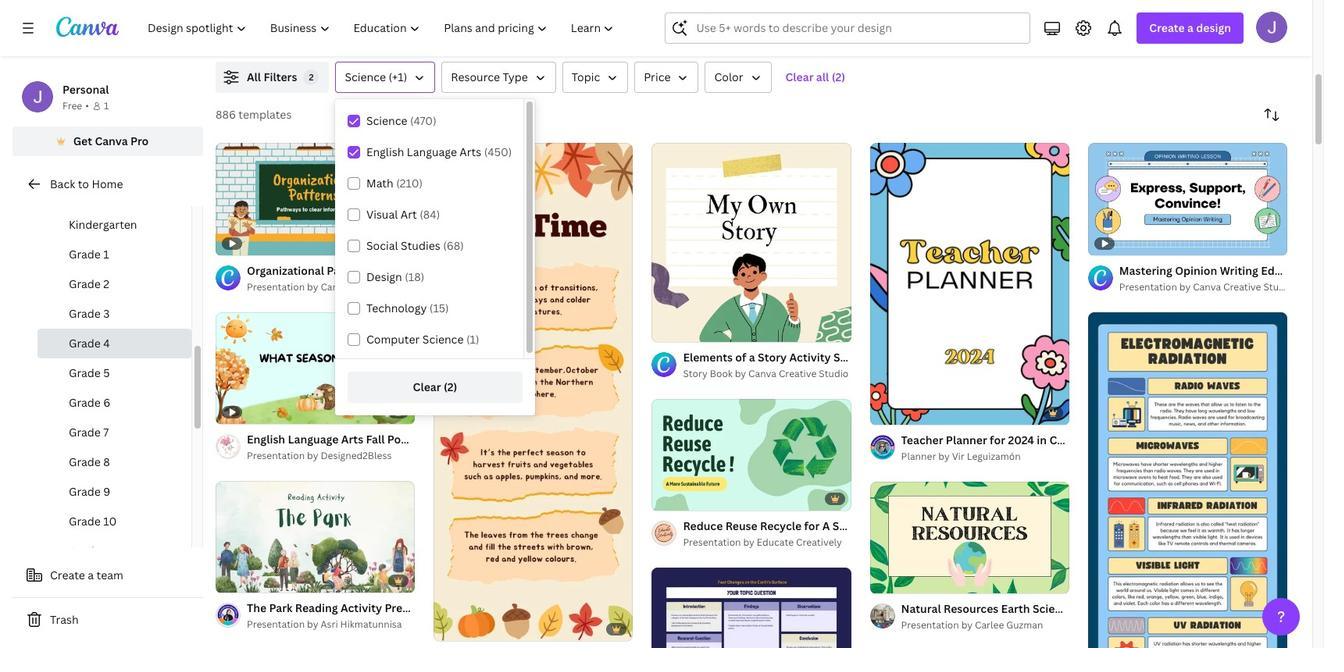 Task type: locate. For each thing, give the bounding box(es) containing it.
0 vertical spatial planner
[[946, 433, 987, 448]]

0 vertical spatial a
[[1188, 20, 1194, 35]]

presentation by carlee guzman link
[[901, 618, 1070, 634]]

visual art (84)
[[366, 207, 440, 222]]

(2) right all
[[832, 70, 846, 84]]

1 horizontal spatial to
[[317, 11, 328, 26]]

introduction inside introduction to waves lesson by canva creative studio
[[247, 11, 314, 26]]

10 grade from the top
[[69, 514, 101, 529]]

introduction to waves link
[[247, 10, 482, 27]]

to right back
[[78, 177, 89, 191]]

1 introduction from the left
[[247, 11, 314, 26]]

creative inside introduction to waves lesson by canva creative studio
[[325, 28, 363, 41]]

3 lesson by canva creative studio link from the left
[[818, 27, 1053, 43]]

price
[[644, 70, 671, 84]]

grade down grade 1
[[69, 277, 101, 291]]

to inside introduction to electricity lesson by canva creative studio
[[602, 11, 614, 26]]

hikmatunnisa
[[340, 618, 402, 631]]

creatively
[[796, 536, 842, 549]]

by inside energy transformation lesson by canva creative studio
[[1137, 28, 1148, 41]]

resource
[[451, 70, 500, 84]]

1 of 10 link for educate
[[652, 399, 851, 511]]

grade left 9
[[69, 484, 101, 499]]

guzman
[[1007, 619, 1043, 632]]

0 horizontal spatial (2)
[[444, 380, 457, 395]]

1 horizontal spatial planner
[[946, 433, 987, 448]]

educate
[[757, 536, 794, 549]]

grade for grade 3
[[69, 306, 101, 321]]

presentation by canva creative studio for 2nd presentation by canva creative studio link from left
[[1120, 280, 1293, 293]]

english language arts (450)
[[366, 145, 512, 159]]

of for presentation by educate creatively
[[669, 492, 678, 504]]

science for science (470)
[[366, 113, 408, 128]]

grade
[[69, 247, 101, 262], [69, 277, 101, 291], [69, 306, 101, 321], [69, 336, 101, 351], [69, 366, 101, 381], [69, 395, 101, 410], [69, 425, 101, 440], [69, 455, 101, 470], [69, 484, 101, 499], [69, 514, 101, 529], [69, 544, 101, 559]]

1 presentation by canva creative studio from the left
[[247, 280, 421, 293]]

planner by vir leguizamón link
[[901, 449, 1070, 465]]

presentation by asri hikmatunnisa
[[247, 618, 402, 631]]

lesson by canva creative studio link down "electricity"
[[532, 27, 768, 43]]

planner down teacher
[[901, 450, 936, 463]]

by inside the water cycle lesson by canva creative studio
[[852, 28, 863, 41]]

5 grade from the top
[[69, 366, 101, 381]]

2 up '3'
[[103, 277, 109, 291]]

create
[[1150, 20, 1185, 35], [50, 568, 85, 583]]

1 grade from the top
[[69, 247, 101, 262]]

to inside back to home link
[[78, 177, 89, 191]]

presentation by carlee guzman
[[901, 619, 1043, 632]]

(210)
[[396, 176, 423, 191]]

1 vertical spatial 2
[[103, 277, 109, 291]]

1 horizontal spatial clear
[[786, 70, 814, 84]]

0 vertical spatial create
[[1150, 20, 1185, 35]]

presentation by asri hikmatunnisa link
[[247, 617, 415, 633]]

of for planner by vir leguizamón
[[888, 406, 896, 418]]

4 lesson from the left
[[1103, 28, 1135, 41]]

a inside dropdown button
[[1188, 20, 1194, 35]]

presentation by canva creative studio for 2nd presentation by canva creative studio link from right
[[247, 280, 421, 293]]

grade 9 link
[[38, 477, 191, 507]]

clear
[[786, 70, 814, 84], [413, 380, 441, 395]]

lesson inside introduction to waves lesson by canva creative studio
[[247, 28, 279, 41]]

lesson for introduction to waves
[[247, 28, 279, 41]]

to left waves
[[317, 11, 328, 26]]

carlee
[[975, 619, 1004, 632]]

story book by canva creative studio link
[[683, 367, 851, 382]]

to
[[317, 11, 328, 26], [602, 11, 614, 26], [78, 177, 89, 191]]

water
[[840, 11, 872, 26]]

create down grade 11 on the left bottom of the page
[[50, 568, 85, 583]]

create for create a team
[[50, 568, 85, 583]]

1 horizontal spatial introduction
[[532, 11, 600, 26]]

4 grade from the top
[[69, 336, 101, 351]]

presentation
[[247, 280, 305, 293], [1120, 280, 1177, 293], [247, 449, 305, 463], [683, 536, 741, 549], [247, 618, 305, 631], [901, 619, 959, 632]]

lesson by canva creative studio link for introduction to electricity
[[532, 27, 768, 43]]

1 horizontal spatial presentation by canva creative studio link
[[1120, 279, 1293, 295]]

1 of 10 link for asri
[[216, 481, 415, 593]]

science inside science (+1) button
[[345, 70, 386, 84]]

a inside button
[[88, 568, 94, 583]]

2 introduction from the left
[[532, 11, 600, 26]]

presentation by educate creatively
[[683, 536, 842, 549]]

clear (2) button
[[348, 372, 523, 403]]

home
[[92, 177, 123, 191]]

social
[[366, 238, 398, 253]]

lesson up topic button
[[532, 28, 564, 41]]

of for story book by canva creative studio
[[669, 324, 678, 335]]

grade 7 link
[[38, 418, 191, 448]]

0 horizontal spatial a
[[88, 568, 94, 583]]

grade for grade 4
[[69, 336, 101, 351]]

6
[[103, 395, 110, 410]]

grade down grade 9
[[69, 514, 101, 529]]

1 vertical spatial planner
[[901, 450, 936, 463]]

1 for presentation by carlee guzman
[[881, 575, 886, 587]]

back to home link
[[13, 169, 203, 200]]

language
[[407, 145, 457, 159]]

1 vertical spatial science
[[366, 113, 408, 128]]

creative
[[325, 28, 363, 41], [610, 28, 648, 41], [896, 28, 934, 41], [1181, 28, 1219, 41], [351, 280, 389, 293], [1224, 280, 1262, 293], [779, 367, 817, 381]]

grade left the 7
[[69, 425, 101, 440]]

(+1)
[[389, 70, 407, 84]]

introduction up topic
[[532, 11, 600, 26]]

technology (15)
[[366, 301, 449, 316]]

2 presentation by canva creative studio from the left
[[1120, 280, 1293, 293]]

of inside the 1 of 19 link
[[669, 324, 678, 335]]

0 horizontal spatial presentation by canva creative studio link
[[247, 279, 421, 295]]

lesson by canva creative studio link for introduction to waves
[[247, 27, 482, 43]]

3
[[103, 306, 110, 321]]

create a design button
[[1137, 13, 1244, 44]]

lesson down the energy
[[1103, 28, 1135, 41]]

lesson by canva creative studio link down waves
[[247, 27, 482, 43]]

9 grade from the top
[[69, 484, 101, 499]]

presentation by educate creatively link
[[683, 535, 851, 551]]

lesson down the
[[818, 28, 849, 41]]

presentation by canva creative studio
[[247, 280, 421, 293], [1120, 280, 1293, 293]]

topic
[[572, 70, 600, 84]]

school
[[91, 188, 126, 202]]

introduction inside introduction to electricity lesson by canva creative studio
[[532, 11, 600, 26]]

lesson inside introduction to electricity lesson by canva creative studio
[[532, 28, 564, 41]]

science for science (+1)
[[345, 70, 386, 84]]

lesson inside the water cycle lesson by canva creative studio
[[818, 28, 849, 41]]

1 vertical spatial create
[[50, 568, 85, 583]]

grade 6 link
[[38, 388, 191, 418]]

0 horizontal spatial introduction
[[247, 11, 314, 26]]

kindergarten link
[[38, 210, 191, 240]]

0 horizontal spatial to
[[78, 177, 89, 191]]

1 horizontal spatial 2
[[309, 71, 314, 83]]

trash
[[50, 613, 79, 627]]

0 vertical spatial clear
[[786, 70, 814, 84]]

1 horizontal spatial a
[[1188, 20, 1194, 35]]

grade left 6
[[69, 395, 101, 410]]

cycle
[[874, 11, 904, 26]]

computer science (1)
[[366, 332, 479, 347]]

1 lesson by canva creative studio link from the left
[[247, 27, 482, 43]]

canva
[[294, 28, 322, 41], [580, 28, 608, 41], [865, 28, 893, 41], [1151, 28, 1179, 41], [95, 134, 128, 148], [321, 280, 349, 293], [1193, 280, 1221, 293], [749, 367, 777, 381]]

(2) down computer science (1)
[[444, 380, 457, 395]]

1 horizontal spatial presentation by canva creative studio
[[1120, 280, 1293, 293]]

create inside button
[[50, 568, 85, 583]]

waves
[[331, 11, 365, 26]]

grade for grade 2
[[69, 277, 101, 291]]

pop
[[1096, 433, 1117, 448]]

of for presentation by carlee guzman
[[888, 575, 896, 587]]

a left team
[[88, 568, 94, 583]]

studies
[[401, 238, 440, 253]]

grade left "8"
[[69, 455, 101, 470]]

1 for presentation by asri hikmatunnisa
[[227, 574, 231, 586]]

to inside introduction to waves lesson by canva creative studio
[[317, 11, 328, 26]]

to for home
[[78, 177, 89, 191]]

0 horizontal spatial create
[[50, 568, 85, 583]]

creative inside energy transformation lesson by canva creative studio
[[1181, 28, 1219, 41]]

math (210)
[[366, 176, 423, 191]]

0 horizontal spatial presentation by canva creative studio
[[247, 280, 421, 293]]

story
[[683, 367, 708, 381]]

pre-school link
[[38, 180, 191, 210]]

4 lesson by canva creative studio link from the left
[[1103, 27, 1324, 43]]

grade 8 link
[[38, 448, 191, 477]]

by inside teacher planner for 2024 in colorful pop retro flowers style planner by vir leguizamón
[[939, 450, 950, 463]]

science
[[345, 70, 386, 84], [366, 113, 408, 128], [423, 332, 464, 347]]

a for design
[[1188, 20, 1194, 35]]

presentation for presentation by designed2bless link
[[247, 449, 305, 463]]

by
[[281, 28, 292, 41], [566, 28, 578, 41], [852, 28, 863, 41], [1137, 28, 1148, 41], [307, 280, 318, 293], [1180, 280, 1191, 293], [735, 367, 746, 381], [307, 449, 318, 463], [939, 450, 950, 463], [743, 536, 755, 549], [307, 618, 318, 631], [962, 619, 973, 632]]

clear down computer science (1)
[[413, 380, 441, 395]]

get canva pro button
[[13, 127, 203, 156]]

1 of 10 link for carlee
[[870, 482, 1070, 594]]

1 inside "link"
[[881, 406, 886, 418]]

0 horizontal spatial 1 of 10
[[227, 574, 254, 586]]

grade 3 link
[[38, 299, 191, 329]]

science left (+1)
[[345, 70, 386, 84]]

0 horizontal spatial planner
[[901, 450, 936, 463]]

1 vertical spatial clear
[[413, 380, 441, 395]]

0 horizontal spatial clear
[[413, 380, 441, 395]]

create inside dropdown button
[[1150, 20, 1185, 35]]

0 vertical spatial (2)
[[832, 70, 846, 84]]

clear for clear all (2)
[[786, 70, 814, 84]]

10 for presentation by carlee guzman
[[898, 575, 909, 587]]

of inside 1 of 25 "link"
[[888, 406, 896, 418]]

lesson by canva creative studio link
[[247, 27, 482, 43], [532, 27, 768, 43], [818, 27, 1053, 43], [1103, 27, 1324, 43]]

create down energy transformation image
[[1150, 20, 1185, 35]]

1 horizontal spatial 1 of 10
[[663, 492, 691, 504]]

grade for grade 5
[[69, 366, 101, 381]]

introduction for introduction to waves
[[247, 11, 314, 26]]

2 lesson from the left
[[532, 28, 564, 41]]

energy transformation lesson by canva creative studio
[[1103, 11, 1251, 41]]

to left "electricity"
[[602, 11, 614, 26]]

1 vertical spatial a
[[88, 568, 94, 583]]

top level navigation element
[[138, 13, 628, 44]]

lesson by canva creative studio link down the cycle
[[818, 27, 1053, 43]]

creative inside the water cycle lesson by canva creative studio
[[896, 28, 934, 41]]

studio
[[365, 28, 395, 41], [650, 28, 680, 41], [936, 28, 965, 41], [1221, 28, 1251, 41], [391, 280, 421, 293], [1264, 280, 1293, 293], [819, 367, 849, 381]]

the
[[818, 11, 838, 26]]

fall time educational infographic in orange colors in a simple style image
[[434, 143, 633, 641]]

grade for grade 10
[[69, 514, 101, 529]]

1 of 10 for presentation by educate creatively
[[663, 492, 691, 504]]

science up english
[[366, 113, 408, 128]]

1 lesson from the left
[[247, 28, 279, 41]]

Sort by button
[[1256, 99, 1288, 130]]

None search field
[[665, 13, 1031, 44]]

2 right filters
[[309, 71, 314, 83]]

retro
[[1119, 433, 1149, 448]]

computer
[[366, 332, 420, 347]]

lesson
[[247, 28, 279, 41], [532, 28, 564, 41], [818, 28, 849, 41], [1103, 28, 1135, 41]]

grade 8
[[69, 455, 110, 470]]

0 horizontal spatial 2
[[103, 277, 109, 291]]

0 vertical spatial science
[[345, 70, 386, 84]]

0 vertical spatial 2
[[309, 71, 314, 83]]

2 lesson by canva creative studio link from the left
[[532, 27, 768, 43]]

grade up grade 2
[[69, 247, 101, 262]]

grade 2
[[69, 277, 109, 291]]

lesson by canva creative studio link down the transformation
[[1103, 27, 1324, 43]]

canva inside story book by canva creative studio link
[[749, 367, 777, 381]]

2 presentation by canva creative studio link from the left
[[1120, 279, 1293, 295]]

Search search field
[[697, 13, 1021, 43]]

7
[[103, 425, 109, 440]]

10 for presentation by asri hikmatunnisa
[[244, 574, 254, 586]]

grade left the 4
[[69, 336, 101, 351]]

grade left '3'
[[69, 306, 101, 321]]

1 of 10 for presentation by asri hikmatunnisa
[[227, 574, 254, 586]]

introduction up filters
[[247, 11, 314, 26]]

886
[[216, 107, 236, 122]]

lesson up all
[[247, 28, 279, 41]]

clear left all
[[786, 70, 814, 84]]

3 grade from the top
[[69, 306, 101, 321]]

to for electricity
[[602, 11, 614, 26]]

2024
[[1008, 433, 1035, 448]]

electricity
[[616, 11, 671, 26]]

grade up the create a team
[[69, 544, 101, 559]]

grade left 5
[[69, 366, 101, 381]]

jacob simon image
[[1256, 12, 1288, 43]]

1 horizontal spatial 1 of 10 link
[[652, 399, 851, 511]]

6 grade from the top
[[69, 395, 101, 410]]

2 grade from the top
[[69, 277, 101, 291]]

2 horizontal spatial to
[[602, 11, 614, 26]]

1 horizontal spatial create
[[1150, 20, 1185, 35]]

science left (1) at left
[[423, 332, 464, 347]]

reduce reuse recycle for a sustainable future education presentation in green blue illustrative style image
[[652, 399, 851, 511]]

2 horizontal spatial 1 of 10 link
[[870, 482, 1070, 594]]

2 horizontal spatial 1 of 10
[[881, 575, 909, 587]]

(18)
[[405, 270, 424, 284]]

planner up vir
[[946, 433, 987, 448]]

8 grade from the top
[[69, 455, 101, 470]]

presentation for presentation by educate creatively link
[[683, 536, 741, 549]]

a left the design
[[1188, 20, 1194, 35]]

11 grade from the top
[[69, 544, 101, 559]]

back to home
[[50, 177, 123, 191]]

0 horizontal spatial 1 of 10 link
[[216, 481, 415, 593]]

price button
[[635, 62, 699, 93]]

natural resources earth science presentation in brown green organic style image
[[870, 482, 1070, 594]]

3 lesson from the left
[[818, 28, 849, 41]]

(2)
[[832, 70, 846, 84], [444, 380, 457, 395]]

clear for clear (2)
[[413, 380, 441, 395]]

7 grade from the top
[[69, 425, 101, 440]]



Task type: vqa. For each thing, say whether or not it's contained in the screenshot.


Task type: describe. For each thing, give the bounding box(es) containing it.
grade 1
[[69, 247, 109, 262]]

science (+1) button
[[336, 62, 435, 93]]

introduction to waves lesson by canva creative studio
[[247, 11, 395, 41]]

studio inside introduction to waves lesson by canva creative studio
[[365, 28, 395, 41]]

book
[[710, 367, 733, 381]]

grade for grade 8
[[69, 455, 101, 470]]

grade for grade 9
[[69, 484, 101, 499]]

all
[[816, 70, 829, 84]]

grade for grade 1
[[69, 247, 101, 262]]

studio inside the water cycle lesson by canva creative studio
[[936, 28, 965, 41]]

back
[[50, 177, 75, 191]]

1 for presentation by educate creatively
[[663, 492, 667, 504]]

clear all (2)
[[786, 70, 846, 84]]

of for presentation by asri hikmatunnisa
[[233, 574, 242, 586]]

design
[[366, 270, 402, 284]]

clear all (2) button
[[778, 62, 853, 93]]

to for waves
[[317, 11, 328, 26]]

color button
[[705, 62, 772, 93]]

elements of a story activity story book in cream green bright and colorful collage style image
[[652, 143, 851, 342]]

grade 9
[[69, 484, 110, 499]]

presentation by designed2bless
[[247, 449, 392, 463]]

presentation for "presentation by carlee guzman" link
[[901, 619, 959, 632]]

1 presentation by canva creative studio link from the left
[[247, 279, 421, 295]]

1 horizontal spatial (2)
[[832, 70, 846, 84]]

(450)
[[484, 145, 512, 159]]

8
[[103, 455, 110, 470]]

4
[[103, 336, 110, 351]]

vir
[[952, 450, 965, 463]]

science (+1)
[[345, 70, 407, 84]]

25
[[898, 406, 908, 418]]

lesson by canva creative studio link for the water cycle
[[818, 27, 1053, 43]]

a for team
[[88, 568, 94, 583]]

2 filter options selected element
[[304, 70, 319, 85]]

create a team button
[[13, 560, 203, 591]]

1 of 19 link
[[652, 143, 851, 342]]

asri
[[321, 618, 338, 631]]

(1)
[[466, 332, 479, 347]]

grade 5
[[69, 366, 110, 381]]

introduction to electricity link
[[532, 10, 768, 27]]

1 of 10 for presentation by carlee guzman
[[881, 575, 909, 587]]

teacher
[[901, 433, 944, 448]]

pro
[[130, 134, 149, 148]]

create for create a design
[[1150, 20, 1185, 35]]

art
[[401, 207, 417, 222]]

personal
[[63, 82, 109, 97]]

canva inside energy transformation lesson by canva creative studio
[[1151, 28, 1179, 41]]

social studies (68)
[[366, 238, 464, 253]]

lesson by canva creative studio link for energy transformation
[[1103, 27, 1324, 43]]

grade 10
[[69, 514, 117, 529]]

by inside introduction to waves lesson by canva creative studio
[[281, 28, 292, 41]]

leguizamón
[[967, 450, 1021, 463]]

fast changes on the earth's surface activity research poster in violet grey orange hand drawn style image
[[652, 568, 851, 649]]

lesson for the water cycle
[[818, 28, 849, 41]]

creative inside introduction to electricity lesson by canva creative studio
[[610, 28, 648, 41]]

studio inside introduction to electricity lesson by canva creative studio
[[650, 28, 680, 41]]

canva inside 'get canva pro' button
[[95, 134, 128, 148]]

story book by canva creative studio
[[683, 367, 849, 381]]

science (470)
[[366, 113, 437, 128]]

studio inside energy transformation lesson by canva creative studio
[[1221, 28, 1251, 41]]

•
[[85, 99, 89, 113]]

(68)
[[443, 238, 464, 253]]

pre-school
[[69, 188, 126, 202]]

1 of 25 link
[[870, 143, 1070, 425]]

grade 1 link
[[38, 240, 191, 270]]

grade for grade 6
[[69, 395, 101, 410]]

1 for planner by vir leguizamón
[[881, 406, 886, 418]]

arts
[[460, 145, 482, 159]]

visual
[[366, 207, 398, 222]]

by inside introduction to electricity lesson by canva creative studio
[[566, 28, 578, 41]]

2 vertical spatial science
[[423, 332, 464, 347]]

grade for grade 11
[[69, 544, 101, 559]]

introduction to electricity lesson by canva creative studio
[[532, 11, 680, 41]]

grade 3
[[69, 306, 110, 321]]

1 for story book by canva creative studio
[[663, 324, 667, 335]]

teacher planner for 2024 in colorful pop retro flowers style image
[[870, 143, 1070, 425]]

in
[[1037, 433, 1047, 448]]

9
[[103, 484, 110, 499]]

introduction for introduction to electricity
[[532, 11, 600, 26]]

grade 11
[[69, 544, 115, 559]]

canva inside introduction to waves lesson by canva creative studio
[[294, 28, 322, 41]]

create a team
[[50, 568, 123, 583]]

energy transformation link
[[1103, 10, 1324, 27]]

canva inside the water cycle lesson by canva creative studio
[[865, 28, 893, 41]]

resource type button
[[442, 62, 556, 93]]

electromagnetic radiation science educational infographic in blue and yellow lined illustrative style image
[[1088, 312, 1288, 649]]

11
[[103, 544, 115, 559]]

pre-
[[69, 188, 91, 202]]

get
[[73, 134, 92, 148]]

lesson for introduction to electricity
[[532, 28, 564, 41]]

kindergarten
[[69, 217, 137, 232]]

grade for grade 7
[[69, 425, 101, 440]]

design (18)
[[366, 270, 424, 284]]

presentation for "presentation by asri hikmatunnisa" link
[[247, 618, 305, 631]]

(84)
[[420, 207, 440, 222]]

the park reading activity presentation in green watercolor handdrawn style image
[[216, 481, 415, 593]]

canva inside introduction to electricity lesson by canva creative studio
[[580, 28, 608, 41]]

886 templates
[[216, 107, 292, 122]]

10 for presentation by educate creatively
[[680, 492, 691, 504]]

transformation
[[1143, 11, 1225, 26]]

(470)
[[410, 113, 437, 128]]

presentation by designed2bless link
[[247, 449, 415, 464]]

math
[[366, 176, 394, 191]]

grade 11 link
[[38, 537, 191, 566]]

free
[[63, 99, 82, 113]]

teacher planner for 2024 in colorful pop retro flowers style planner by vir leguizamón
[[901, 433, 1222, 463]]

energy transformation image
[[1072, 0, 1324, 4]]

19
[[680, 324, 690, 335]]

grade 2 link
[[38, 270, 191, 299]]

energy
[[1103, 11, 1140, 26]]

templates
[[239, 107, 292, 122]]

english
[[366, 145, 404, 159]]

design
[[1196, 20, 1231, 35]]

trash link
[[13, 605, 203, 636]]

1 vertical spatial (2)
[[444, 380, 457, 395]]

grade 7
[[69, 425, 109, 440]]

grade 10 link
[[38, 507, 191, 537]]

lesson inside energy transformation lesson by canva creative studio
[[1103, 28, 1135, 41]]

flowers
[[1151, 433, 1193, 448]]

grade 6
[[69, 395, 110, 410]]



